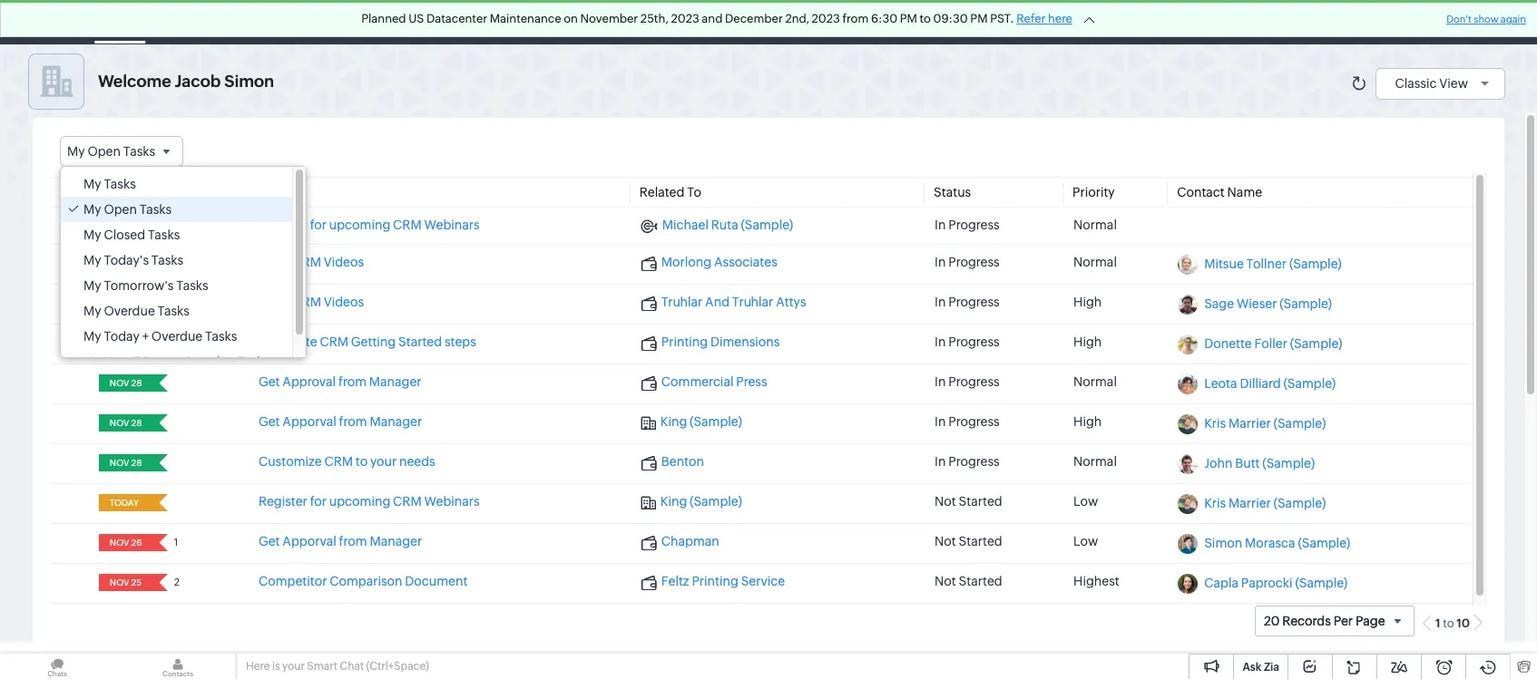 Task type: describe. For each thing, give the bounding box(es) containing it.
open inside field
[[88, 144, 121, 159]]

7 progress from the top
[[949, 455, 1000, 469]]

donette foller (sample)
[[1205, 337, 1343, 351]]

priority
[[1073, 185, 1115, 200]]

king (sample) for not started
[[661, 495, 742, 509]]

due date
[[98, 185, 152, 200]]

upcoming for michael
[[329, 218, 391, 233]]

contact name link
[[1178, 185, 1263, 200]]

closed
[[104, 228, 145, 243]]

capla
[[1205, 577, 1239, 591]]

for for michael ruta (sample)
[[310, 218, 327, 233]]

mitsue tollner (sample) link
[[1205, 257, 1342, 272]]

chat
[[340, 661, 364, 674]]

my down my tomorrow's tasks
[[84, 304, 101, 319]]

2nd,
[[786, 12, 810, 25]]

associates
[[714, 255, 778, 270]]

my today's tasks
[[84, 253, 184, 268]]

in for (sample)
[[935, 415, 946, 430]]

progress for press
[[949, 375, 1000, 390]]

tasks link
[[447, 0, 508, 44]]

due date link
[[98, 185, 152, 200]]

simon morasca (sample)
[[1205, 537, 1351, 551]]

crm link
[[15, 13, 80, 32]]

kris marrier (sample) link for low
[[1205, 497, 1327, 511]]

refer for morlong associates
[[259, 255, 290, 270]]

apporval for chapman
[[283, 535, 337, 549]]

accounts
[[314, 15, 371, 30]]

name
[[1228, 185, 1263, 200]]

related to link
[[640, 185, 702, 200]]

my left closed
[[84, 228, 101, 243]]

progress for and
[[949, 295, 1000, 310]]

(sample) right 'butt'
[[1263, 457, 1315, 471]]

accounts link
[[299, 0, 385, 44]]

reports link
[[649, 0, 725, 44]]

leota dilliard (sample)
[[1205, 377, 1336, 391]]

analytics
[[739, 15, 793, 30]]

not started for printing
[[935, 575, 1003, 589]]

john butt (sample)
[[1205, 457, 1315, 471]]

complete crm getting started steps link
[[259, 335, 476, 350]]

2 truhlar from the left
[[732, 295, 774, 310]]

2
[[174, 578, 180, 588]]

printing inside feltz printing service link
[[692, 575, 739, 589]]

services
[[904, 15, 955, 30]]

refer for truhlar and truhlar attys
[[259, 295, 290, 310]]

analytics link
[[725, 0, 808, 44]]

customize crm to your needs link
[[259, 455, 435, 469]]

my left next
[[84, 355, 101, 370]]

mitsue
[[1205, 257, 1244, 272]]

normal for mitsue tollner (sample)
[[1074, 255, 1117, 270]]

from left 6:30
[[843, 12, 869, 25]]

from for chapman
[[339, 535, 367, 549]]

benton
[[662, 455, 704, 469]]

on
[[564, 12, 578, 25]]

for for king (sample)
[[310, 495, 327, 509]]

kris for high
[[1205, 417, 1227, 431]]

pst.
[[991, 12, 1015, 25]]

today's
[[104, 253, 149, 268]]

products link
[[808, 0, 890, 44]]

refer crm videos for morlong associates
[[259, 255, 364, 270]]

printing inside printing dimensions link
[[662, 335, 708, 350]]

calls link
[[592, 0, 649, 44]]

normal for leota dilliard (sample)
[[1074, 375, 1117, 390]]

sage wieser (sample)
[[1205, 297, 1333, 312]]

king (sample) link for register for upcoming crm webinars
[[641, 495, 742, 511]]

approval
[[283, 375, 336, 390]]

from for king (sample)
[[339, 415, 367, 430]]

get apporval from manager for king (sample)
[[259, 415, 422, 430]]

leota dilliard (sample) link
[[1205, 377, 1336, 391]]

1 2023 from the left
[[671, 12, 700, 25]]

progress for associates
[[949, 255, 1000, 270]]

ruta
[[712, 218, 739, 233]]

started for chapman
[[959, 535, 1003, 549]]

videos for morlong
[[324, 255, 364, 270]]

high for sage wieser (sample)
[[1074, 295, 1102, 310]]

1 vertical spatial overdue
[[151, 330, 203, 344]]

my left tomorrow's
[[84, 279, 101, 293]]

started for feltz printing service
[[959, 575, 1003, 589]]

steps
[[445, 335, 476, 350]]

subject
[[258, 185, 303, 200]]

commercial
[[662, 375, 734, 390]]

not for (sample)
[[935, 495, 957, 509]]

kris marrier (sample) for high
[[1205, 417, 1327, 431]]

register for upcoming crm webinars link for king (sample)
[[259, 495, 480, 509]]

to
[[687, 185, 702, 200]]

show
[[1474, 14, 1499, 25]]

1 normal from the top
[[1074, 218, 1117, 233]]

feltz printing service
[[662, 575, 785, 589]]

november
[[581, 12, 638, 25]]

2 2023 from the left
[[812, 12, 840, 25]]

december
[[725, 12, 783, 25]]

open inside tree
[[104, 203, 137, 217]]

in progress for and
[[935, 295, 1000, 310]]

(sample) right morasca
[[1298, 537, 1351, 551]]

maintenance
[[490, 12, 562, 25]]

My Open Tasks field
[[60, 136, 184, 167]]

and
[[702, 12, 723, 25]]

my today + overdue tasks
[[84, 330, 237, 344]]

customize
[[259, 455, 322, 469]]

high for donette foller (sample)
[[1074, 335, 1102, 350]]

paprocki
[[1242, 577, 1293, 591]]

09:30
[[934, 12, 968, 25]]

related to
[[640, 185, 702, 200]]

subject link
[[258, 185, 303, 200]]

sage wieser (sample) link
[[1205, 297, 1333, 312]]

zia
[[1264, 662, 1280, 674]]

classic
[[1396, 76, 1437, 90]]

my left today
[[84, 330, 101, 344]]

in progress for (sample)
[[935, 415, 1000, 430]]

contacts image
[[121, 655, 235, 680]]

in for and
[[935, 295, 946, 310]]

upcoming for king
[[329, 495, 391, 509]]

getting
[[351, 335, 396, 350]]

my down my open tasks field
[[84, 177, 101, 192]]

7 in from the top
[[935, 455, 946, 469]]

comparison
[[330, 575, 403, 589]]

in progress for associates
[[935, 255, 1000, 270]]

get approval from manager
[[259, 375, 422, 390]]

7 in progress from the top
[[935, 455, 1000, 469]]

services link
[[890, 0, 969, 44]]

capla paprocki (sample) link
[[1205, 577, 1348, 591]]

truhlar and truhlar attys link
[[641, 295, 807, 311]]

register for upcoming crm webinars link for michael ruta (sample)
[[259, 218, 480, 233]]

don't show again link
[[1447, 14, 1527, 25]]

status
[[934, 185, 971, 200]]

webinars for king
[[424, 495, 480, 509]]

in progress for press
[[935, 375, 1000, 390]]

my tasks
[[84, 177, 136, 192]]

planned us datacenter maintenance on november 25th, 2023 and december 2nd, 2023 from 6:30 pm to 09:30 pm pst. refer here
[[361, 12, 1073, 25]]

1 horizontal spatial +
[[174, 355, 181, 370]]

get apporval from manager for chapman
[[259, 535, 422, 549]]

low for simon morasca (sample)
[[1074, 535, 1099, 549]]

my down "due"
[[84, 203, 101, 217]]

2 not started from the top
[[935, 535, 1003, 549]]

not for printing
[[935, 575, 957, 589]]

morlong associates link
[[641, 255, 778, 271]]

0 vertical spatial simon
[[224, 72, 274, 91]]

morasca
[[1245, 537, 1296, 551]]

commercial press link
[[641, 375, 768, 391]]

king (sample) link for get apporval from manager
[[641, 415, 742, 431]]

contact
[[1178, 185, 1225, 200]]

meetings link
[[508, 0, 592, 44]]

get for commercial
[[259, 375, 280, 390]]

0 vertical spatial +
[[142, 330, 149, 344]]

here
[[246, 661, 270, 674]]

trial
[[1169, 8, 1192, 22]]

1 vertical spatial simon
[[1205, 537, 1243, 551]]

from for commercial press
[[339, 375, 367, 390]]

webinars for michael
[[424, 218, 480, 233]]

my overdue tasks
[[84, 304, 190, 319]]

priority link
[[1073, 185, 1115, 200]]



Task type: locate. For each thing, give the bounding box(es) containing it.
1 for from the top
[[310, 218, 327, 233]]

(sample) down leota dilliard (sample)
[[1274, 417, 1327, 431]]

1 up 2
[[174, 538, 178, 548]]

0 horizontal spatial simon
[[224, 72, 274, 91]]

refer down subject link at the top of the page
[[259, 255, 290, 270]]

my inside my open tasks field
[[67, 144, 85, 159]]

overdue up today
[[104, 304, 155, 319]]

1 high from the top
[[1074, 295, 1102, 310]]

1 videos from the top
[[324, 255, 364, 270]]

deals link
[[385, 0, 447, 44]]

in for press
[[935, 375, 946, 390]]

0 vertical spatial manager
[[369, 375, 422, 390]]

register
[[259, 218, 308, 233], [259, 495, 308, 509]]

0 vertical spatial get
[[259, 375, 280, 390]]

truhlar and truhlar attys
[[662, 295, 807, 310]]

projects
[[984, 15, 1031, 30]]

from up 'customize crm to your needs'
[[339, 415, 367, 430]]

0 horizontal spatial 1
[[174, 538, 178, 548]]

to left 09:30 on the top right of page
[[920, 12, 931, 25]]

open up my tasks
[[88, 144, 121, 159]]

2 normal from the top
[[1074, 255, 1117, 270]]

kris for low
[[1205, 497, 1227, 511]]

manager up comparison in the bottom of the page
[[370, 535, 422, 549]]

1 vertical spatial webinars
[[424, 495, 480, 509]]

1 vertical spatial king
[[661, 495, 687, 509]]

reports
[[664, 15, 710, 30]]

in progress
[[935, 218, 1000, 233], [935, 255, 1000, 270], [935, 295, 1000, 310], [935, 335, 1000, 350], [935, 375, 1000, 390], [935, 415, 1000, 430], [935, 455, 1000, 469]]

0 horizontal spatial pm
[[900, 12, 918, 25]]

sage
[[1205, 297, 1235, 312]]

0 vertical spatial webinars
[[424, 218, 480, 233]]

1 pm from the left
[[900, 12, 918, 25]]

ask
[[1243, 662, 1262, 674]]

low for kris marrier (sample)
[[1074, 495, 1099, 509]]

1 vertical spatial not
[[935, 535, 957, 549]]

in for dimensions
[[935, 335, 946, 350]]

1 vertical spatial kris marrier (sample)
[[1205, 497, 1327, 511]]

2 king (sample) link from the top
[[641, 495, 742, 511]]

1 progress from the top
[[949, 218, 1000, 233]]

tree containing my tasks
[[61, 167, 306, 375]]

videos
[[324, 255, 364, 270], [324, 295, 364, 310]]

manager for king
[[370, 415, 422, 430]]

0 vertical spatial videos
[[324, 255, 364, 270]]

0 vertical spatial king (sample)
[[661, 415, 742, 430]]

next
[[104, 355, 131, 370]]

refer crm videos link for truhlar and truhlar attys
[[259, 295, 364, 310]]

king (sample) link up chapman
[[641, 495, 742, 511]]

king (sample) for in progress
[[661, 415, 742, 430]]

1 kris from the top
[[1205, 417, 1227, 431]]

foller
[[1255, 337, 1288, 351]]

0 vertical spatial refer crm videos link
[[259, 255, 364, 270]]

register down customize
[[259, 495, 308, 509]]

jacob
[[175, 72, 221, 91]]

3 in progress from the top
[[935, 295, 1000, 310]]

0 vertical spatial king (sample) link
[[641, 415, 742, 431]]

chapman
[[662, 535, 720, 549]]

0 vertical spatial printing
[[662, 335, 708, 350]]

create menu element
[[1218, 0, 1263, 44]]

manager for commercial
[[369, 375, 422, 390]]

1 upcoming from the top
[[329, 218, 391, 233]]

your left needs
[[370, 455, 397, 469]]

register for upcoming crm webinars
[[259, 218, 480, 233], [259, 495, 480, 509]]

10
[[1457, 617, 1471, 631]]

1 vertical spatial kris
[[1205, 497, 1227, 511]]

competitor comparison document
[[259, 575, 468, 589]]

0 vertical spatial 1
[[174, 538, 178, 548]]

get for king
[[259, 415, 280, 430]]

1 king (sample) from the top
[[661, 415, 742, 430]]

0 vertical spatial get apporval from manager link
[[259, 415, 422, 430]]

michael ruta (sample)
[[662, 218, 794, 233]]

2 vertical spatial not started
[[935, 575, 1003, 589]]

1 register from the top
[[259, 218, 308, 233]]

marrier up 'butt'
[[1229, 417, 1272, 431]]

0 vertical spatial refer crm videos
[[259, 255, 364, 270]]

3 progress from the top
[[949, 295, 1000, 310]]

upgrade
[[1125, 23, 1177, 35]]

kris marrier (sample) up morasca
[[1205, 497, 1327, 511]]

4 normal from the top
[[1074, 455, 1117, 469]]

2 refer crm videos from the top
[[259, 295, 364, 310]]

1 refer crm videos link from the top
[[259, 255, 364, 270]]

complete
[[259, 335, 317, 350]]

for
[[310, 218, 327, 233], [310, 495, 327, 509]]

1 apporval from the top
[[283, 415, 337, 430]]

2 vertical spatial refer
[[259, 295, 290, 310]]

highest
[[1074, 575, 1120, 589]]

0 horizontal spatial to
[[356, 455, 368, 469]]

feltz printing service link
[[641, 575, 785, 591]]

2 vertical spatial manager
[[370, 535, 422, 549]]

in progress for dimensions
[[935, 335, 1000, 350]]

1 not started from the top
[[935, 495, 1003, 509]]

dilliard
[[1240, 377, 1281, 391]]

2 register for upcoming crm webinars from the top
[[259, 495, 480, 509]]

attys
[[776, 295, 807, 310]]

1 in from the top
[[935, 218, 946, 233]]

2 upcoming from the top
[[329, 495, 391, 509]]

my open tasks inside field
[[67, 144, 155, 159]]

1 vertical spatial king (sample) link
[[641, 495, 742, 511]]

0 vertical spatial king
[[661, 415, 687, 430]]

1 horizontal spatial to
[[920, 12, 931, 25]]

6 progress from the top
[[949, 415, 1000, 430]]

1 vertical spatial refer
[[259, 255, 290, 270]]

1 vertical spatial kris marrier (sample) link
[[1205, 497, 1327, 511]]

6:30
[[871, 12, 898, 25]]

(sample) right tollner
[[1290, 257, 1342, 272]]

2 register for upcoming crm webinars link from the top
[[259, 495, 480, 509]]

simon
[[224, 72, 274, 91], [1205, 537, 1243, 551]]

michael ruta (sample) link
[[641, 218, 794, 234]]

open
[[88, 144, 121, 159], [104, 203, 137, 217]]

2 vertical spatial overdue
[[184, 355, 235, 370]]

marrier for high
[[1229, 417, 1272, 431]]

profile image
[[1445, 0, 1496, 44]]

2 king (sample) from the top
[[661, 495, 742, 509]]

(sample) right 'foller'
[[1291, 337, 1343, 351]]

1 refer crm videos from the top
[[259, 255, 364, 270]]

donette
[[1205, 337, 1253, 351]]

john butt (sample) link
[[1205, 457, 1315, 471]]

simon up capla
[[1205, 537, 1243, 551]]

2 videos from the top
[[324, 295, 364, 310]]

+ right "days"
[[174, 355, 181, 370]]

2 vertical spatial not
[[935, 575, 957, 589]]

None field
[[104, 218, 147, 235], [104, 255, 147, 273], [104, 295, 147, 312], [104, 335, 147, 352], [104, 375, 147, 392], [104, 415, 147, 432], [104, 455, 147, 472], [104, 495, 147, 512], [104, 535, 147, 552], [104, 575, 147, 592], [104, 218, 147, 235], [104, 255, 147, 273], [104, 295, 147, 312], [104, 335, 147, 352], [104, 375, 147, 392], [104, 415, 147, 432], [104, 455, 147, 472], [104, 495, 147, 512], [104, 535, 147, 552], [104, 575, 147, 592]]

1 vertical spatial get
[[259, 415, 280, 430]]

late by  days image
[[151, 498, 174, 509]]

get left approval in the bottom left of the page
[[259, 375, 280, 390]]

4 progress from the top
[[949, 335, 1000, 350]]

truhlar left and
[[662, 295, 703, 310]]

feltz
[[662, 575, 690, 589]]

1 king from the top
[[661, 415, 687, 430]]

2 get apporval from manager from the top
[[259, 535, 422, 549]]

kris marrier (sample) link up morasca
[[1205, 497, 1327, 511]]

register down subject link at the top of the page
[[259, 218, 308, 233]]

1 vertical spatial +
[[174, 355, 181, 370]]

get apporval from manager
[[259, 415, 422, 430], [259, 535, 422, 549]]

high
[[1074, 295, 1102, 310], [1074, 335, 1102, 350], [1074, 415, 1102, 430]]

my open tasks down due date
[[84, 203, 172, 217]]

get apporval from manager link down get approval from manager
[[259, 415, 422, 430]]

apporval up competitor on the bottom of the page
[[283, 535, 337, 549]]

classic view link
[[1396, 76, 1496, 90]]

(sample) inside michael ruta (sample) link
[[741, 218, 794, 233]]

king for get apporval from manager
[[661, 415, 687, 430]]

from
[[843, 12, 869, 25], [339, 375, 367, 390], [339, 415, 367, 430], [339, 535, 367, 549]]

2 for from the top
[[310, 495, 327, 509]]

3 normal from the top
[[1074, 375, 1117, 390]]

get apporval from manager link for king (sample)
[[259, 415, 422, 430]]

0 vertical spatial to
[[920, 12, 931, 25]]

signals element
[[1300, 0, 1334, 44]]

benton link
[[641, 455, 704, 471]]

2 apporval from the top
[[283, 535, 337, 549]]

refer crm videos link up complete
[[259, 295, 364, 310]]

1 vertical spatial not started
[[935, 535, 1003, 549]]

0 vertical spatial for
[[310, 218, 327, 233]]

refer here link
[[1017, 12, 1073, 25]]

manager up needs
[[370, 415, 422, 430]]

2 low from the top
[[1074, 535, 1099, 549]]

apporval for king (sample)
[[283, 415, 337, 430]]

normal for john butt (sample)
[[1074, 455, 1117, 469]]

marketplace element
[[1372, 0, 1409, 44]]

dimensions
[[711, 335, 780, 350]]

0 horizontal spatial 2023
[[671, 12, 700, 25]]

(sample) up chapman
[[690, 495, 742, 509]]

and
[[705, 295, 730, 310]]

1 register for upcoming crm webinars from the top
[[259, 218, 480, 233]]

+ right today
[[142, 330, 149, 344]]

tomorrow's
[[104, 279, 174, 293]]

1 horizontal spatial pm
[[971, 12, 988, 25]]

1 vertical spatial marrier
[[1229, 497, 1272, 511]]

7
[[134, 355, 141, 370]]

(sample) down the commercial press at bottom
[[690, 415, 742, 430]]

1 vertical spatial high
[[1074, 335, 1102, 350]]

my up my tasks
[[67, 144, 85, 159]]

refer crm videos up complete
[[259, 295, 364, 310]]

marrier down 'butt'
[[1229, 497, 1272, 511]]

1 vertical spatial 1
[[1436, 617, 1441, 631]]

0 vertical spatial marrier
[[1229, 417, 1272, 431]]

(sample) right the dilliard
[[1284, 377, 1336, 391]]

1 get apporval from manager link from the top
[[259, 415, 422, 430]]

2 in from the top
[[935, 255, 946, 270]]

pm left pst.
[[971, 12, 988, 25]]

refer up complete
[[259, 295, 290, 310]]

your right is
[[282, 661, 305, 674]]

printing dimensions link
[[641, 335, 780, 351]]

0 vertical spatial open
[[88, 144, 121, 159]]

1 not from the top
[[935, 495, 957, 509]]

1 for 1
[[174, 538, 178, 548]]

1 horizontal spatial your
[[370, 455, 397, 469]]

1 truhlar from the left
[[662, 295, 703, 310]]

2023 right 2nd,
[[812, 12, 840, 25]]

kris marrier (sample) link
[[1205, 417, 1327, 431], [1205, 497, 1327, 511]]

high for kris marrier (sample)
[[1074, 415, 1102, 430]]

apporval
[[283, 415, 337, 430], [283, 535, 337, 549]]

videos up complete crm getting started steps
[[324, 295, 364, 310]]

not started for (sample)
[[935, 495, 1003, 509]]

1 vertical spatial my open tasks
[[84, 203, 172, 217]]

don't
[[1447, 14, 1472, 25]]

register for upcoming crm webinars for michael ruta (sample)
[[259, 218, 480, 233]]

1 vertical spatial register for upcoming crm webinars link
[[259, 495, 480, 509]]

1 vertical spatial manager
[[370, 415, 422, 430]]

my left today's
[[84, 253, 101, 268]]

2 progress from the top
[[949, 255, 1000, 270]]

1 vertical spatial open
[[104, 203, 137, 217]]

(sample) right paprocki
[[1296, 577, 1348, 591]]

1 vertical spatial get apporval from manager link
[[259, 535, 422, 549]]

king (sample) up chapman
[[661, 495, 742, 509]]

1 vertical spatial register for upcoming crm webinars
[[259, 495, 480, 509]]

0 vertical spatial register
[[259, 218, 308, 233]]

get approval from manager link
[[259, 375, 422, 390]]

refer crm videos down subject link at the top of the page
[[259, 255, 364, 270]]

+
[[142, 330, 149, 344], [174, 355, 181, 370]]

0 horizontal spatial +
[[142, 330, 149, 344]]

printing right feltz at bottom left
[[692, 575, 739, 589]]

welcome
[[98, 72, 171, 91]]

1 vertical spatial to
[[356, 455, 368, 469]]

setup element
[[1409, 0, 1445, 44]]

1 in progress from the top
[[935, 218, 1000, 233]]

0 vertical spatial high
[[1074, 295, 1102, 310]]

is
[[272, 661, 280, 674]]

3 high from the top
[[1074, 415, 1102, 430]]

1 vertical spatial printing
[[692, 575, 739, 589]]

competitor comparison document link
[[259, 575, 468, 589]]

2 kris marrier (sample) from the top
[[1205, 497, 1327, 511]]

2 kris marrier (sample) link from the top
[[1205, 497, 1327, 511]]

2 horizontal spatial to
[[1444, 617, 1455, 631]]

1 vertical spatial refer crm videos
[[259, 295, 364, 310]]

progress for ruta
[[949, 218, 1000, 233]]

1 webinars from the top
[[424, 218, 480, 233]]

1 horizontal spatial simon
[[1205, 537, 1243, 551]]

refer right pst.
[[1017, 12, 1046, 25]]

2 marrier from the top
[[1229, 497, 1272, 511]]

5 progress from the top
[[949, 375, 1000, 390]]

0 vertical spatial apporval
[[283, 415, 337, 430]]

low
[[1074, 495, 1099, 509], [1074, 535, 1099, 549]]

1 vertical spatial videos
[[324, 295, 364, 310]]

0 vertical spatial not
[[935, 495, 957, 509]]

3 not from the top
[[935, 575, 957, 589]]

0 vertical spatial kris
[[1205, 417, 1227, 431]]

apporval down approval in the bottom left of the page
[[283, 415, 337, 430]]

0 horizontal spatial your
[[282, 661, 305, 674]]

5 in progress from the top
[[935, 375, 1000, 390]]

videos up complete crm getting started steps link
[[324, 255, 364, 270]]

register for michael ruta (sample)
[[259, 218, 308, 233]]

0 vertical spatial refer
[[1017, 12, 1046, 25]]

leota
[[1205, 377, 1238, 391]]

enterprise-
[[1109, 8, 1169, 22]]

open down due date "link"
[[104, 203, 137, 217]]

(sample) right the ruta
[[741, 218, 794, 233]]

progress for (sample)
[[949, 415, 1000, 430]]

don't show again
[[1447, 14, 1527, 25]]

truhlar right and
[[732, 295, 774, 310]]

2 refer crm videos link from the top
[[259, 295, 364, 310]]

1 vertical spatial refer crm videos link
[[259, 295, 364, 310]]

1
[[174, 538, 178, 548], [1436, 617, 1441, 631]]

(sample) up simon morasca (sample) link in the right bottom of the page
[[1274, 497, 1327, 511]]

2 high from the top
[[1074, 335, 1102, 350]]

my open tasks up my tasks
[[67, 144, 155, 159]]

4 in from the top
[[935, 335, 946, 350]]

1 get apporval from manager from the top
[[259, 415, 422, 430]]

my open tasks inside tree
[[84, 203, 172, 217]]

overdue right "days"
[[184, 355, 235, 370]]

progress for dimensions
[[949, 335, 1000, 350]]

2 pm from the left
[[971, 12, 988, 25]]

my tomorrow's tasks
[[84, 279, 209, 293]]

1 vertical spatial king (sample)
[[661, 495, 742, 509]]

1 vertical spatial low
[[1074, 535, 1099, 549]]

2 webinars from the top
[[424, 495, 480, 509]]

overdue up my next 7 days + overdue tasks
[[151, 330, 203, 344]]

today
[[104, 330, 140, 344]]

0 vertical spatial not started
[[935, 495, 1003, 509]]

1 for 1 to 10
[[1436, 617, 1441, 631]]

0 vertical spatial upcoming
[[329, 218, 391, 233]]

1 vertical spatial register
[[259, 495, 308, 509]]

3 get from the top
[[259, 535, 280, 549]]

get apporval from manager link for chapman
[[259, 535, 422, 549]]

0 vertical spatial my open tasks
[[67, 144, 155, 159]]

get up competitor on the bottom of the page
[[259, 535, 280, 549]]

manager down getting
[[369, 375, 422, 390]]

kris marrier (sample) down the dilliard
[[1205, 417, 1327, 431]]

king up benton link
[[661, 415, 687, 430]]

king down benton link
[[661, 495, 687, 509]]

1 vertical spatial for
[[310, 495, 327, 509]]

related
[[640, 185, 685, 200]]

2 kris from the top
[[1205, 497, 1227, 511]]

1 get from the top
[[259, 375, 280, 390]]

0 vertical spatial kris marrier (sample)
[[1205, 417, 1327, 431]]

search element
[[1263, 0, 1300, 44]]

1 kris marrier (sample) link from the top
[[1205, 417, 1327, 431]]

1 vertical spatial apporval
[[283, 535, 337, 549]]

to left 10
[[1444, 617, 1455, 631]]

videos for truhlar
[[324, 295, 364, 310]]

0 horizontal spatial truhlar
[[662, 295, 703, 310]]

1 horizontal spatial truhlar
[[732, 295, 774, 310]]

get apporval from manager link up competitor comparison document 'link'
[[259, 535, 422, 549]]

competitor
[[259, 575, 327, 589]]

kris marrier (sample) link down the dilliard
[[1205, 417, 1327, 431]]

ask zia
[[1243, 662, 1280, 674]]

from up competitor comparison document 'link'
[[339, 535, 367, 549]]

0 vertical spatial kris marrier (sample) link
[[1205, 417, 1327, 431]]

king (sample) link up benton
[[641, 415, 742, 431]]

refer
[[1017, 12, 1046, 25], [259, 255, 290, 270], [259, 295, 290, 310]]

overdue
[[104, 304, 155, 319], [151, 330, 203, 344], [184, 355, 235, 370]]

press
[[736, 375, 768, 390]]

get
[[259, 375, 280, 390], [259, 415, 280, 430], [259, 535, 280, 549]]

king (sample) link
[[641, 415, 742, 431], [641, 495, 742, 511]]

1 vertical spatial your
[[282, 661, 305, 674]]

refer crm videos for truhlar and truhlar attys
[[259, 295, 364, 310]]

view
[[1440, 76, 1469, 90]]

1 left 10
[[1436, 617, 1441, 631]]

1 vertical spatial get apporval from manager
[[259, 535, 422, 549]]

1 kris marrier (sample) from the top
[[1205, 417, 1327, 431]]

4 in progress from the top
[[935, 335, 1000, 350]]

25th,
[[641, 12, 669, 25]]

2 vertical spatial to
[[1444, 617, 1455, 631]]

2 vertical spatial get
[[259, 535, 280, 549]]

0 vertical spatial get apporval from manager
[[259, 415, 422, 430]]

kris
[[1205, 417, 1227, 431], [1205, 497, 1227, 511]]

2 register from the top
[[259, 495, 308, 509]]

2 get apporval from manager link from the top
[[259, 535, 422, 549]]

tasks inside field
[[123, 144, 155, 159]]

6 in from the top
[[935, 415, 946, 430]]

0 vertical spatial overdue
[[104, 304, 155, 319]]

my closed tasks
[[84, 228, 180, 243]]

from down complete crm getting started steps link
[[339, 375, 367, 390]]

2 get from the top
[[259, 415, 280, 430]]

0 vertical spatial register for upcoming crm webinars link
[[259, 218, 480, 233]]

(sample) right wieser
[[1280, 297, 1333, 312]]

2 in progress from the top
[[935, 255, 1000, 270]]

customize crm to your needs
[[259, 455, 435, 469]]

started for king (sample)
[[959, 495, 1003, 509]]

1 vertical spatial upcoming
[[329, 495, 391, 509]]

1 horizontal spatial 2023
[[812, 12, 840, 25]]

chats image
[[0, 655, 114, 680]]

5 in from the top
[[935, 375, 946, 390]]

michael
[[662, 218, 709, 233]]

get apporval from manager up competitor comparison document 'link'
[[259, 535, 422, 549]]

status link
[[934, 185, 971, 200]]

here
[[1048, 12, 1073, 25]]

kris marrier (sample) for low
[[1205, 497, 1327, 511]]

create menu image
[[1229, 11, 1252, 33]]

in progress for ruta
[[935, 218, 1000, 233]]

refer crm videos
[[259, 255, 364, 270], [259, 295, 364, 310]]

2023 left and
[[671, 12, 700, 25]]

register for upcoming crm webinars for king (sample)
[[259, 495, 480, 509]]

in for associates
[[935, 255, 946, 270]]

2 vertical spatial high
[[1074, 415, 1102, 430]]

3 in from the top
[[935, 295, 946, 310]]

in for ruta
[[935, 218, 946, 233]]

3 not started from the top
[[935, 575, 1003, 589]]

2 not from the top
[[935, 535, 957, 549]]

0 vertical spatial your
[[370, 455, 397, 469]]

(ctrl+space)
[[366, 661, 429, 674]]

us
[[409, 12, 424, 25]]

king
[[661, 415, 687, 430], [661, 495, 687, 509]]

kris down john
[[1205, 497, 1227, 511]]

1 low from the top
[[1074, 495, 1099, 509]]

1 horizontal spatial 1
[[1436, 617, 1441, 631]]

register for king (sample)
[[259, 495, 308, 509]]

tree
[[61, 167, 306, 375]]

kris up john
[[1205, 417, 1227, 431]]

donette foller (sample) link
[[1205, 337, 1343, 351]]

0 vertical spatial register for upcoming crm webinars
[[259, 218, 480, 233]]

refer crm videos link down subject link at the top of the page
[[259, 255, 364, 270]]

get up customize
[[259, 415, 280, 430]]

to left needs
[[356, 455, 368, 469]]

get apporval from manager down get approval from manager
[[259, 415, 422, 430]]

1 register for upcoming crm webinars link from the top
[[259, 218, 480, 233]]

1 marrier from the top
[[1229, 417, 1272, 431]]

pm right 6:30
[[900, 12, 918, 25]]

king (sample) down the commercial press link at the bottom
[[661, 415, 742, 430]]

kris marrier (sample)
[[1205, 417, 1327, 431], [1205, 497, 1327, 511]]

6 in progress from the top
[[935, 415, 1000, 430]]

(sample)
[[741, 218, 794, 233], [1290, 257, 1342, 272], [1280, 297, 1333, 312], [1291, 337, 1343, 351], [1284, 377, 1336, 391], [690, 415, 742, 430], [1274, 417, 1327, 431], [1263, 457, 1315, 471], [690, 495, 742, 509], [1274, 497, 1327, 511], [1298, 537, 1351, 551], [1296, 577, 1348, 591]]

wieser
[[1237, 297, 1278, 312]]

refer crm videos link for morlong associates
[[259, 255, 364, 270]]

1 king (sample) link from the top
[[641, 415, 742, 431]]

king for register for upcoming crm webinars
[[661, 495, 687, 509]]

simon right jacob
[[224, 72, 274, 91]]

printing up commercial
[[662, 335, 708, 350]]

marrier for low
[[1229, 497, 1272, 511]]

2 king from the top
[[661, 495, 687, 509]]

0 vertical spatial low
[[1074, 495, 1099, 509]]

kris marrier (sample) link for high
[[1205, 417, 1327, 431]]



Task type: vqa. For each thing, say whether or not it's contained in the screenshot.


